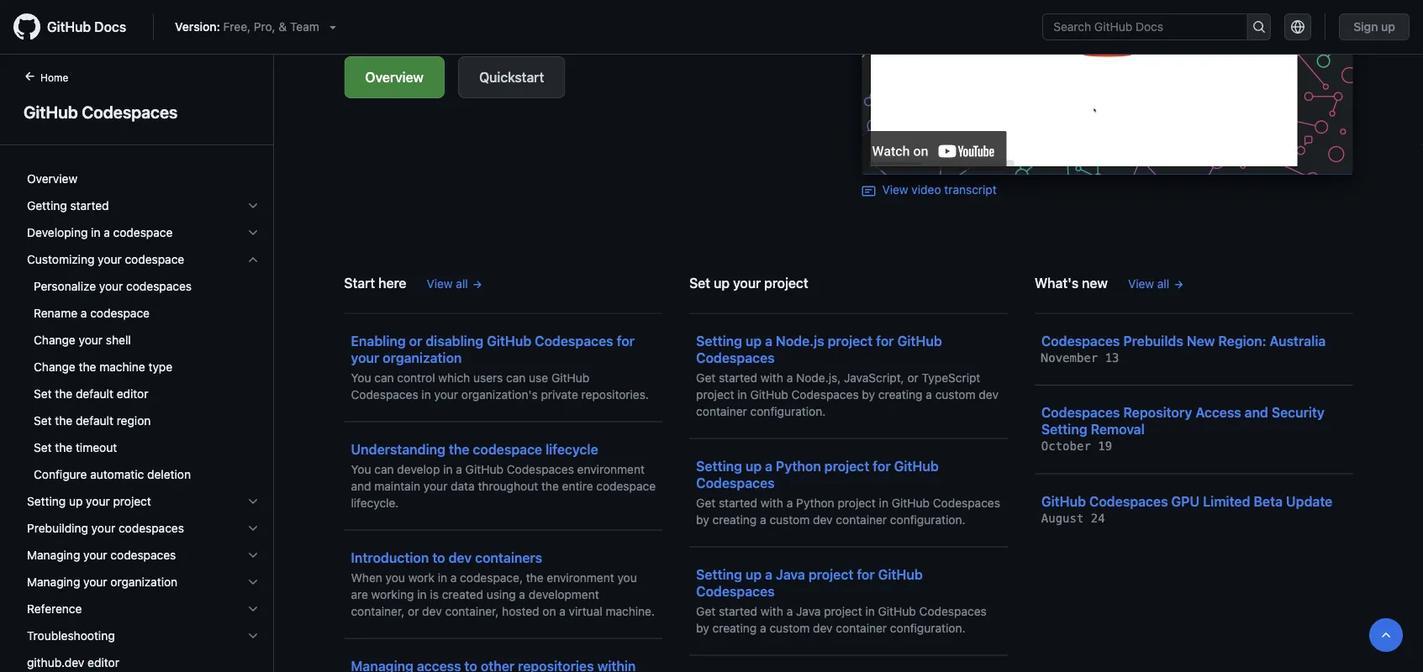 Task type: describe. For each thing, give the bounding box(es) containing it.
default for editor
[[76, 387, 113, 401]]

personalize
[[34, 280, 96, 293]]

node.js
[[776, 333, 824, 349]]

24
[[1091, 512, 1105, 525]]

quickstart link
[[458, 56, 565, 98]]

data
[[451, 479, 475, 493]]

sign up
[[1354, 20, 1396, 34]]

view for codespaces prebuilds new region: australia
[[1128, 277, 1154, 290]]

customizing
[[27, 253, 94, 266]]

1 vertical spatial python
[[796, 496, 835, 510]]

prebuilding
[[27, 522, 88, 536]]

typescript
[[922, 371, 981, 385]]

transcript
[[944, 183, 997, 197]]

all for new
[[1158, 277, 1170, 290]]

codespace for customizing
[[125, 253, 184, 266]]

container inside setting up a node.js project for github codespaces get started with a node.js, javascript, or typescript project in github codespaces by creating a custom dev container configuration.
[[696, 404, 747, 418]]

in inside understanding the codespace lifecycle you can develop in a github codespaces environment and maintain your data throughout the entire codespace lifecycle.
[[443, 462, 453, 476]]

security
[[1272, 405, 1325, 421]]

the inside introduction to dev containers when you work in a codespace, the environment you are working in is created using a development container, or dev container, hosted on a virtual machine.
[[526, 571, 544, 585]]

free,
[[223, 20, 251, 34]]

in inside dropdown button
[[91, 226, 100, 240]]

video
[[912, 183, 941, 197]]

up for setting up your project
[[69, 495, 83, 509]]

get for setting up a python project for github codespaces
[[696, 496, 716, 510]]

prebuilding your codespaces button
[[20, 515, 266, 542]]

customizing your codespace button
[[20, 246, 266, 273]]

environment for containers
[[547, 571, 614, 585]]

configure automatic deletion
[[34, 468, 191, 482]]

codespaces for prebuilding your codespaces
[[119, 522, 184, 536]]

working
[[371, 588, 414, 602]]

custom for setting up a java project for github codespaces
[[770, 621, 810, 635]]

customizing your codespace
[[27, 253, 184, 266]]

by for setting up a java project for github codespaces
[[696, 621, 709, 635]]

the for understanding the codespace lifecycle you can develop in a github codespaces environment and maintain your data throughout the entire codespace lifecycle.
[[449, 441, 470, 457]]

can left use
[[506, 371, 526, 385]]

control
[[397, 371, 435, 385]]

organization's
[[461, 388, 538, 401]]

start here
[[344, 275, 406, 291]]

understanding the codespace lifecycle you can develop in a github codespaces environment and maintain your data throughout the entire codespace lifecycle.
[[351, 441, 656, 510]]

set the timeout link
[[20, 435, 266, 462]]

codespaces prebuilds new region: australia november 13
[[1041, 333, 1326, 365]]

Search GitHub Docs search field
[[1043, 14, 1247, 40]]

your inside setting up your project dropdown button
[[86, 495, 110, 509]]

prebuilds
[[1123, 333, 1184, 349]]

set the timeout
[[34, 441, 117, 455]]

reference button
[[20, 596, 266, 623]]

october
[[1041, 440, 1091, 454]]

version:
[[175, 20, 220, 34]]

for for setting up a python project for github codespaces
[[873, 458, 891, 474]]

personalize your codespaces link
[[20, 273, 266, 300]]

codespaces for personalize your codespaces
[[126, 280, 192, 293]]

organization inside dropdown button
[[110, 575, 178, 589]]

get for setting up a node.js project for github codespaces
[[696, 371, 716, 385]]

work
[[408, 571, 435, 585]]

getting started
[[27, 199, 109, 213]]

started for setting up a node.js project for github codespaces
[[719, 371, 758, 385]]

scroll to top image
[[1380, 629, 1393, 642]]

in inside setting up a java project for github codespaces get started with a java project in github codespaces by creating a custom dev container configuration.
[[865, 604, 875, 618]]

sign up link
[[1339, 13, 1410, 40]]

codespaces for managing your codespaces
[[110, 549, 176, 562]]

you inside understanding the codespace lifecycle you can develop in a github codespaces environment and maintain your data throughout the entire codespace lifecycle.
[[351, 462, 371, 476]]

reference
[[27, 602, 82, 616]]

setting up a java project for github codespaces get started with a java project in github codespaces by creating a custom dev container configuration.
[[696, 567, 987, 635]]

sc 9kayk9 0 image for troubleshooting
[[246, 630, 260, 643]]

managing your organization button
[[20, 569, 266, 596]]

the for change the machine type
[[79, 360, 96, 374]]

container for setting up a python project for github codespaces
[[836, 513, 887, 527]]

start
[[344, 275, 375, 291]]

link image
[[862, 184, 876, 198]]

the for set the default editor
[[55, 387, 72, 401]]

codespaces inside understanding the codespace lifecycle you can develop in a github codespaces environment and maintain your data throughout the entire codespace lifecycle.
[[507, 462, 574, 476]]

up for setting up a python project for github codespaces get started with a python project in github codespaces by creating a custom dev container configuration.
[[746, 458, 762, 474]]

codespace inside developing in a codespace dropdown button
[[113, 226, 173, 240]]

up for setting up a java project for github codespaces get started with a java project in github codespaces by creating a custom dev container configuration.
[[746, 567, 762, 583]]

for for setting up a node.js project for github codespaces
[[876, 333, 894, 349]]

maintain
[[374, 479, 420, 493]]

set for set the default region
[[34, 414, 52, 428]]

creating for setting up a python project for github codespaces
[[713, 513, 757, 527]]

13
[[1105, 351, 1119, 365]]

your inside understanding the codespace lifecycle you can develop in a github codespaces environment and maintain your data throughout the entire codespace lifecycle.
[[424, 479, 448, 493]]

here
[[378, 275, 406, 291]]

javascript,
[[844, 371, 904, 385]]

managing for managing your codespaces
[[27, 549, 80, 562]]

troubleshooting button
[[20, 623, 266, 650]]

1 horizontal spatial view
[[882, 183, 908, 197]]

home
[[40, 71, 68, 83]]

creating inside setting up a node.js project for github codespaces get started with a node.js, javascript, or typescript project in github codespaces by creating a custom dev container configuration.
[[878, 388, 923, 401]]

introduction to dev containers when you work in a codespace, the environment you are working in is created using a development container, or dev container, hosted on a virtual machine.
[[351, 550, 655, 618]]

github inside github codespaces gpu limited beta update august 24
[[1041, 493, 1086, 509]]

sign
[[1354, 20, 1378, 34]]

which
[[438, 371, 470, 385]]

up for set up your project
[[714, 275, 730, 291]]

setting for setting up a node.js project for github codespaces
[[696, 333, 742, 349]]

view for enabling or disabling github codespaces for your organization
[[427, 277, 453, 290]]

prebuilding your codespaces
[[27, 522, 184, 536]]

developing
[[27, 226, 88, 240]]

managing your codespaces button
[[20, 542, 266, 569]]

or inside the enabling or disabling github codespaces for your organization you can control which users can use github codespaces in your organization's private repositories.
[[409, 333, 422, 349]]

your inside the customizing your codespace dropdown button
[[98, 253, 122, 266]]

november
[[1041, 351, 1098, 365]]

october 19 element
[[1041, 440, 1112, 454]]

quickstart
[[479, 69, 544, 85]]

setting up your project button
[[20, 488, 266, 515]]

configuration. for setting up a java project for github codespaces
[[890, 621, 966, 635]]

limited
[[1203, 493, 1251, 509]]

your inside personalize your codespaces link
[[99, 280, 123, 293]]

view all link for start here
[[427, 275, 483, 293]]

set for set the default editor
[[34, 387, 52, 401]]

set the default editor
[[34, 387, 148, 401]]

when
[[351, 571, 382, 585]]

change for change the machine type
[[34, 360, 75, 374]]

and inside "codespaces repository access and security setting removal october 19"
[[1245, 405, 1269, 421]]

type
[[148, 360, 173, 374]]

lifecycle
[[546, 441, 598, 457]]

19
[[1098, 440, 1112, 454]]

enabling or disabling github codespaces for your organization you can control which users can use github codespaces in your organization's private repositories.
[[351, 333, 649, 401]]

home link
[[17, 70, 95, 87]]

github docs
[[47, 19, 126, 35]]

configure automatic deletion link
[[20, 462, 266, 488]]

shell
[[106, 333, 131, 347]]

a inside dropdown button
[[104, 226, 110, 240]]

hosted
[[502, 604, 539, 618]]

select language: current language is english image
[[1291, 20, 1305, 34]]

setting for setting up a java project for github codespaces
[[696, 567, 742, 583]]

codespaces inside github codespaces gpu limited beta update august 24
[[1089, 493, 1168, 509]]

1 you from the left
[[386, 571, 405, 585]]

github docs link
[[13, 13, 140, 40]]

your inside prebuilding your codespaces dropdown button
[[91, 522, 115, 536]]

repository
[[1123, 405, 1192, 421]]

august 24 element
[[1041, 512, 1105, 525]]

1 horizontal spatial overview
[[365, 69, 424, 85]]

overview inside github codespaces element
[[27, 172, 78, 186]]

started for setting up a java project for github codespaces
[[719, 604, 758, 618]]

2 you from the left
[[617, 571, 637, 585]]

set the default editor link
[[20, 381, 266, 408]]

0 vertical spatial java
[[776, 567, 805, 583]]

configuration. inside setting up a node.js project for github codespaces get started with a node.js, javascript, or typescript project in github codespaces by creating a custom dev container configuration.
[[750, 404, 826, 418]]

environment for lifecycle
[[577, 462, 645, 476]]

editor inside github.dev editor link
[[88, 656, 119, 670]]

sc 9kayk9 0 image for managing your codespaces
[[246, 549, 260, 562]]

up for setting up a node.js project for github codespaces get started with a node.js, javascript, or typescript project in github codespaces by creating a custom dev container configuration.
[[746, 333, 762, 349]]



Task type: locate. For each thing, give the bounding box(es) containing it.
codespaces down prebuilding your codespaces dropdown button
[[110, 549, 176, 562]]

2 vertical spatial custom
[[770, 621, 810, 635]]

started inside setting up a python project for github codespaces get started with a python project in github codespaces by creating a custom dev container configuration.
[[719, 496, 758, 510]]

0 horizontal spatial and
[[351, 479, 371, 493]]

1 horizontal spatial container,
[[445, 604, 499, 618]]

view all link up prebuilds
[[1128, 275, 1185, 293]]

for inside setting up a python project for github codespaces get started with a python project in github codespaces by creating a custom dev container configuration.
[[873, 458, 891, 474]]

view all right new
[[1128, 277, 1170, 290]]

started inside setting up a node.js project for github codespaces get started with a node.js, javascript, or typescript project in github codespaces by creating a custom dev container configuration.
[[719, 371, 758, 385]]

your inside managing your codespaces dropdown button
[[83, 549, 107, 562]]

enabling
[[351, 333, 406, 349]]

with inside setting up a python project for github codespaces get started with a python project in github codespaces by creating a custom dev container configuration.
[[761, 496, 783, 510]]

editor down troubleshooting
[[88, 656, 119, 670]]

managing down 'prebuilding'
[[27, 549, 80, 562]]

1 customizing your codespace element from the top
[[13, 246, 273, 488]]

or left the typescript
[[907, 371, 919, 385]]

0 horizontal spatial view
[[427, 277, 453, 290]]

setting
[[696, 333, 742, 349], [1041, 422, 1087, 438], [696, 458, 742, 474], [27, 495, 66, 509], [696, 567, 742, 583]]

australia
[[1270, 333, 1326, 349]]

node.js,
[[796, 371, 841, 385]]

sc 9kayk9 0 image for setting up your project
[[246, 495, 260, 509]]

0 vertical spatial creating
[[878, 388, 923, 401]]

codespace inside rename a codespace link
[[90, 306, 150, 320]]

view right new
[[1128, 277, 1154, 290]]

sc 9kayk9 0 image inside reference dropdown button
[[246, 603, 260, 616]]

2 change from the top
[[34, 360, 75, 374]]

2 vertical spatial configuration.
[[890, 621, 966, 635]]

0 vertical spatial configuration.
[[750, 404, 826, 418]]

using
[[487, 588, 516, 602]]

managing
[[27, 549, 80, 562], [27, 575, 80, 589]]

or up the control on the bottom left of page
[[409, 333, 422, 349]]

and inside understanding the codespace lifecycle you can develop in a github codespaces environment and maintain your data throughout the entire codespace lifecycle.
[[351, 479, 371, 493]]

configuration. for setting up a python project for github codespaces
[[890, 513, 966, 527]]

1 vertical spatial you
[[351, 462, 371, 476]]

all up prebuilds
[[1158, 277, 1170, 290]]

sc 9kayk9 0 image inside getting started dropdown button
[[246, 199, 260, 213]]

environment inside understanding the codespace lifecycle you can develop in a github codespaces environment and maintain your data throughout the entire codespace lifecycle.
[[577, 462, 645, 476]]

lifecycle.
[[351, 496, 399, 510]]

up inside setting up a java project for github codespaces get started with a java project in github codespaces by creating a custom dev container configuration.
[[746, 567, 762, 583]]

with for java
[[761, 604, 783, 618]]

what's new
[[1035, 275, 1108, 291]]

2 managing from the top
[[27, 575, 80, 589]]

setting for setting up a python project for github codespaces
[[696, 458, 742, 474]]

dev inside setting up a node.js project for github codespaces get started with a node.js, javascript, or typescript project in github codespaces by creating a custom dev container configuration.
[[979, 388, 999, 401]]

1 horizontal spatial view all link
[[1128, 275, 1185, 293]]

setting inside "codespaces repository access and security setting removal october 19"
[[1041, 422, 1087, 438]]

3 get from the top
[[696, 604, 716, 618]]

2 vertical spatial get
[[696, 604, 716, 618]]

view all for what's new
[[1128, 277, 1170, 290]]

triangle down image
[[326, 20, 339, 34]]

1 managing from the top
[[27, 549, 80, 562]]

0 vertical spatial overview link
[[344, 56, 445, 98]]

virtual
[[569, 604, 602, 618]]

container inside setting up a python project for github codespaces get started with a python project in github codespaces by creating a custom dev container configuration.
[[836, 513, 887, 527]]

with inside setting up a java project for github codespaces get started with a java project in github codespaces by creating a custom dev container configuration.
[[761, 604, 783, 618]]

1 vertical spatial and
[[351, 479, 371, 493]]

github codespaces element
[[0, 68, 274, 673]]

repositories.
[[581, 388, 649, 401]]

2 vertical spatial or
[[408, 604, 419, 618]]

default for region
[[76, 414, 113, 428]]

1 change from the top
[[34, 333, 75, 347]]

1 horizontal spatial organization
[[383, 350, 462, 366]]

0 vertical spatial overview
[[365, 69, 424, 85]]

and
[[1245, 405, 1269, 421], [351, 479, 371, 493]]

sc 9kayk9 0 image inside managing your organization dropdown button
[[246, 576, 260, 589]]

editor up region
[[117, 387, 148, 401]]

and up lifecycle.
[[351, 479, 371, 493]]

1 vertical spatial creating
[[713, 513, 757, 527]]

1 vertical spatial or
[[907, 371, 919, 385]]

the up set the default region
[[55, 387, 72, 401]]

1 get from the top
[[696, 371, 716, 385]]

started inside setting up a java project for github codespaces get started with a java project in github codespaces by creating a custom dev container configuration.
[[719, 604, 758, 618]]

2 vertical spatial with
[[761, 604, 783, 618]]

for inside the enabling or disabling github codespaces for your organization you can control which users can use github codespaces in your organization's private repositories.
[[617, 333, 635, 349]]

in inside the enabling or disabling github codespaces for your organization you can control which users can use github codespaces in your organization's private repositories.
[[422, 388, 431, 401]]

users
[[473, 371, 503, 385]]

container for setting up a java project for github codespaces
[[836, 621, 887, 635]]

1 vertical spatial get
[[696, 496, 716, 510]]

customizing your codespace element containing customizing your codespace
[[13, 246, 273, 488]]

0 vertical spatial environment
[[577, 462, 645, 476]]

the down containers
[[526, 571, 544, 585]]

project inside dropdown button
[[113, 495, 151, 509]]

2 customizing your codespace element from the top
[[13, 273, 273, 488]]

you inside the enabling or disabling github codespaces for your organization you can control which users can use github codespaces in your organization's private repositories.
[[351, 371, 371, 385]]

developing in a codespace button
[[20, 219, 266, 246]]

can left the control on the bottom left of page
[[374, 371, 394, 385]]

develop
[[397, 462, 440, 476]]

0 vertical spatial get
[[696, 371, 716, 385]]

you up working
[[386, 571, 405, 585]]

3 sc 9kayk9 0 image from the top
[[246, 522, 260, 536]]

codespace up shell
[[90, 306, 150, 320]]

1 vertical spatial with
[[761, 496, 783, 510]]

view right link image
[[882, 183, 908, 197]]

managing your organization
[[27, 575, 178, 589]]

sc 9kayk9 0 image inside managing your codespaces dropdown button
[[246, 549, 260, 562]]

change down change your shell
[[34, 360, 75, 374]]

1 vertical spatial by
[[696, 513, 709, 527]]

creating for setting up a java project for github codespaces
[[713, 621, 757, 635]]

environment
[[577, 462, 645, 476], [547, 571, 614, 585]]

by inside setting up a java project for github codespaces get started with a java project in github codespaces by creating a custom dev container configuration.
[[696, 621, 709, 635]]

with for python
[[761, 496, 783, 510]]

started for setting up a python project for github codespaces
[[719, 496, 758, 510]]

sc 9kayk9 0 image
[[246, 226, 260, 240], [246, 253, 260, 266], [246, 522, 260, 536], [246, 576, 260, 589], [246, 603, 260, 616]]

view video transcript
[[882, 183, 997, 197]]

view all for start here
[[427, 277, 468, 290]]

3 with from the top
[[761, 604, 783, 618]]

view all link
[[427, 275, 483, 293], [1128, 275, 1185, 293]]

pro,
[[254, 20, 275, 34]]

1 vertical spatial overview link
[[20, 166, 266, 193]]

sc 9kayk9 0 image for organization
[[246, 576, 260, 589]]

set the default region link
[[20, 408, 266, 435]]

introduction
[[351, 550, 429, 566]]

0 vertical spatial codespaces
[[126, 280, 192, 293]]

1 sc 9kayk9 0 image from the top
[[246, 226, 260, 240]]

1 vertical spatial configuration.
[[890, 513, 966, 527]]

None search field
[[1043, 13, 1271, 40]]

2 get from the top
[[696, 496, 716, 510]]

the left entire
[[541, 479, 559, 493]]

codespaces inside codespaces prebuilds new region: australia november 13
[[1041, 333, 1120, 349]]

setting inside setting up your project dropdown button
[[27, 495, 66, 509]]

codespace right entire
[[596, 479, 656, 493]]

up inside dropdown button
[[69, 495, 83, 509]]

0 vertical spatial default
[[76, 387, 113, 401]]

set the default region
[[34, 414, 151, 428]]

all
[[456, 277, 468, 290], [1158, 277, 1170, 290]]

gpu
[[1171, 493, 1200, 509]]

sc 9kayk9 0 image for getting started
[[246, 199, 260, 213]]

codespaces inside customizing your codespace element
[[126, 280, 192, 293]]

4 sc 9kayk9 0 image from the top
[[246, 576, 260, 589]]

development
[[529, 588, 599, 602]]

up for sign up
[[1381, 20, 1396, 34]]

sc 9kayk9 0 image inside setting up your project dropdown button
[[246, 495, 260, 509]]

private
[[541, 388, 578, 401]]

custom inside setting up a python project for github codespaces get started with a python project in github codespaces by creating a custom dev container configuration.
[[770, 513, 810, 527]]

the up set the timeout
[[55, 414, 72, 428]]

custom for setting up a python project for github codespaces
[[770, 513, 810, 527]]

2 default from the top
[[76, 414, 113, 428]]

are
[[351, 588, 368, 602]]

by inside setting up a python project for github codespaces get started with a python project in github codespaces by creating a custom dev container configuration.
[[696, 513, 709, 527]]

1 vertical spatial overview
[[27, 172, 78, 186]]

overview link
[[344, 56, 445, 98], [20, 166, 266, 193]]

view all link up disabling
[[427, 275, 483, 293]]

3 sc 9kayk9 0 image from the top
[[246, 549, 260, 562]]

environment inside introduction to dev containers when you work in a codespace, the environment you are working in is created using a development container, or dev container, hosted on a virtual machine.
[[547, 571, 614, 585]]

you
[[351, 371, 371, 385], [351, 462, 371, 476]]

is
[[430, 588, 439, 602]]

codespace up throughout
[[473, 441, 542, 457]]

codespace inside the customizing your codespace dropdown button
[[125, 253, 184, 266]]

codespace,
[[460, 571, 523, 585]]

or down working
[[408, 604, 419, 618]]

0 horizontal spatial organization
[[110, 575, 178, 589]]

with for node.js
[[761, 371, 783, 385]]

by inside setting up a node.js project for github codespaces get started with a node.js, javascript, or typescript project in github codespaces by creating a custom dev container configuration.
[[862, 388, 875, 401]]

2 you from the top
[[351, 462, 371, 476]]

codespace down getting started dropdown button
[[113, 226, 173, 240]]

managing your codespaces
[[27, 549, 176, 562]]

0 horizontal spatial view all
[[427, 277, 468, 290]]

you down enabling
[[351, 371, 371, 385]]

codespaces inside "codespaces repository access and security setting removal october 19"
[[1041, 405, 1120, 421]]

by for setting up a python project for github codespaces
[[696, 513, 709, 527]]

codespaces down the customizing your codespace dropdown button at the top left
[[126, 280, 192, 293]]

default up timeout
[[76, 414, 113, 428]]

setting inside setting up a node.js project for github codespaces get started with a node.js, javascript, or typescript project in github codespaces by creating a custom dev container configuration.
[[696, 333, 742, 349]]

0 horizontal spatial you
[[386, 571, 405, 585]]

0 vertical spatial or
[[409, 333, 422, 349]]

1 you from the top
[[351, 371, 371, 385]]

sc 9kayk9 0 image inside 'troubleshooting' dropdown button
[[246, 630, 260, 643]]

codespace
[[113, 226, 173, 240], [125, 253, 184, 266], [90, 306, 150, 320], [473, 441, 542, 457], [596, 479, 656, 493]]

the up configure
[[55, 441, 72, 455]]

set up your project
[[689, 275, 808, 291]]

1 horizontal spatial you
[[617, 571, 637, 585]]

timeout
[[76, 441, 117, 455]]

4 sc 9kayk9 0 image from the top
[[246, 630, 260, 643]]

container, down created
[[445, 604, 499, 618]]

search image
[[1252, 20, 1266, 34]]

1 sc 9kayk9 0 image from the top
[[246, 199, 260, 213]]

github codespaces
[[24, 102, 178, 121]]

1 vertical spatial environment
[[547, 571, 614, 585]]

environment up entire
[[577, 462, 645, 476]]

view all link for what's new
[[1128, 275, 1185, 293]]

1 horizontal spatial and
[[1245, 405, 1269, 421]]

5 sc 9kayk9 0 image from the top
[[246, 603, 260, 616]]

created
[[442, 588, 483, 602]]

configuration. inside setting up a python project for github codespaces get started with a python project in github codespaces by creating a custom dev container configuration.
[[890, 513, 966, 527]]

1 horizontal spatial all
[[1158, 277, 1170, 290]]

on
[[543, 604, 556, 618]]

for inside setting up a node.js project for github codespaces get started with a node.js, javascript, or typescript project in github codespaces by creating a custom dev container configuration.
[[876, 333, 894, 349]]

you
[[386, 571, 405, 585], [617, 571, 637, 585]]

change
[[34, 333, 75, 347], [34, 360, 75, 374]]

your inside change your shell link
[[79, 333, 103, 347]]

1 all from the left
[[456, 277, 468, 290]]

view all right here
[[427, 277, 468, 290]]

0 vertical spatial python
[[776, 458, 821, 474]]

troubleshooting
[[27, 629, 115, 643]]

customizing your codespace element containing personalize your codespaces
[[13, 273, 273, 488]]

codespaces down setting up your project dropdown button
[[119, 522, 184, 536]]

editor
[[117, 387, 148, 401], [88, 656, 119, 670]]

a inside understanding the codespace lifecycle you can develop in a github codespaces environment and maintain your data throughout the entire codespace lifecycle.
[[456, 462, 462, 476]]

0 vertical spatial custom
[[935, 388, 976, 401]]

machine
[[99, 360, 145, 374]]

2 all from the left
[[1158, 277, 1170, 290]]

2 view all from the left
[[1128, 277, 1170, 290]]

tooltip
[[1369, 619, 1403, 652]]

what's
[[1035, 275, 1079, 291]]

sc 9kayk9 0 image
[[246, 199, 260, 213], [246, 495, 260, 509], [246, 549, 260, 562], [246, 630, 260, 643]]

organization inside the enabling or disabling github codespaces for your organization you can control which users can use github codespaces in your organization's private repositories.
[[383, 350, 462, 366]]

sc 9kayk9 0 image for a
[[246, 226, 260, 240]]

custom inside setting up a node.js project for github codespaces get started with a node.js, javascript, or typescript project in github codespaces by creating a custom dev container configuration.
[[935, 388, 976, 401]]

github.dev
[[27, 656, 84, 670]]

you up machine.
[[617, 571, 637, 585]]

for inside setting up a java project for github codespaces get started with a java project in github codespaces by creating a custom dev container configuration.
[[857, 567, 875, 583]]

and right "access"
[[1245, 405, 1269, 421]]

set for set the timeout
[[34, 441, 52, 455]]

for for enabling or disabling github codespaces for your organization
[[617, 333, 635, 349]]

0 horizontal spatial all
[[456, 277, 468, 290]]

creating inside setting up a java project for github codespaces get started with a java project in github codespaces by creating a custom dev container configuration.
[[713, 621, 757, 635]]

2 with from the top
[[761, 496, 783, 510]]

you up lifecycle.
[[351, 462, 371, 476]]

automatic
[[90, 468, 144, 482]]

disabling
[[426, 333, 483, 349]]

organization down managing your codespaces dropdown button
[[110, 575, 178, 589]]

default up set the default region
[[76, 387, 113, 401]]

1 default from the top
[[76, 387, 113, 401]]

2 vertical spatial by
[[696, 621, 709, 635]]

up inside setting up a node.js project for github codespaces get started with a node.js, javascript, or typescript project in github codespaces by creating a custom dev container configuration.
[[746, 333, 762, 349]]

1 vertical spatial editor
[[88, 656, 119, 670]]

in inside setting up a python project for github codespaces get started with a python project in github codespaces by creating a custom dev container configuration.
[[879, 496, 889, 510]]

container inside setting up a java project for github codespaces get started with a java project in github codespaces by creating a custom dev container configuration.
[[836, 621, 887, 635]]

custom inside setting up a java project for github codespaces get started with a java project in github codespaces by creating a custom dev container configuration.
[[770, 621, 810, 635]]

dev inside setting up a python project for github codespaces get started with a python project in github codespaces by creating a custom dev container configuration.
[[813, 513, 833, 527]]

0 vertical spatial you
[[351, 371, 371, 385]]

2 sc 9kayk9 0 image from the top
[[246, 253, 260, 266]]

0 vertical spatial organization
[[383, 350, 462, 366]]

setting inside setting up a java project for github codespaces get started with a java project in github codespaces by creating a custom dev container configuration.
[[696, 567, 742, 583]]

2 vertical spatial container
[[836, 621, 887, 635]]

container, down working
[[351, 604, 405, 618]]

sc 9kayk9 0 image for codespaces
[[246, 522, 260, 536]]

the for set the default region
[[55, 414, 72, 428]]

0 vertical spatial with
[[761, 371, 783, 385]]

set for set up your project
[[689, 275, 710, 291]]

managing up reference
[[27, 575, 80, 589]]

1 view all from the left
[[427, 277, 468, 290]]

github inside understanding the codespace lifecycle you can develop in a github codespaces environment and maintain your data throughout the entire codespace lifecycle.
[[465, 462, 504, 476]]

1 view all link from the left
[[427, 275, 483, 293]]

machine.
[[606, 604, 655, 618]]

0 vertical spatial editor
[[117, 387, 148, 401]]

dev inside setting up a java project for github codespaces get started with a java project in github codespaces by creating a custom dev container configuration.
[[813, 621, 833, 635]]

setting up a node.js project for github codespaces get started with a node.js, javascript, or typescript project in github codespaces by creating a custom dev container configuration.
[[696, 333, 999, 418]]

get for setting up a java project for github codespaces
[[696, 604, 716, 618]]

sc 9kayk9 0 image inside the customizing your codespace dropdown button
[[246, 253, 260, 266]]

0 vertical spatial change
[[34, 333, 75, 347]]

custom
[[935, 388, 976, 401], [770, 513, 810, 527], [770, 621, 810, 635]]

managing for managing your organization
[[27, 575, 80, 589]]

setting up a python project for github codespaces get started with a python project in github codespaces by creating a custom dev container configuration.
[[696, 458, 1000, 527]]

codespaces repository access and security setting removal october 19
[[1041, 405, 1325, 454]]

change for change your shell
[[34, 333, 75, 347]]

1 horizontal spatial view all
[[1128, 277, 1170, 290]]

change down rename
[[34, 333, 75, 347]]

codespace for understanding
[[473, 441, 542, 457]]

1 container, from the left
[[351, 604, 405, 618]]

2 horizontal spatial view
[[1128, 277, 1154, 290]]

rename a codespace
[[34, 306, 150, 320]]

the up data
[[449, 441, 470, 457]]

2 vertical spatial creating
[[713, 621, 757, 635]]

0 horizontal spatial container,
[[351, 604, 405, 618]]

the
[[79, 360, 96, 374], [55, 387, 72, 401], [55, 414, 72, 428], [55, 441, 72, 455], [449, 441, 470, 457], [541, 479, 559, 493], [526, 571, 544, 585]]

0 vertical spatial by
[[862, 388, 875, 401]]

access
[[1196, 405, 1241, 421]]

all for disabling
[[456, 277, 468, 290]]

organization up the control on the bottom left of page
[[383, 350, 462, 366]]

2 sc 9kayk9 0 image from the top
[[246, 495, 260, 509]]

can up maintain
[[374, 462, 394, 476]]

in inside setting up a node.js project for github codespaces get started with a node.js, javascript, or typescript project in github codespaces by creating a custom dev container configuration.
[[738, 388, 747, 401]]

use
[[529, 371, 548, 385]]

creating
[[878, 388, 923, 401], [713, 513, 757, 527], [713, 621, 757, 635]]

started
[[70, 199, 109, 213], [719, 371, 758, 385], [719, 496, 758, 510], [719, 604, 758, 618]]

understanding
[[351, 441, 445, 457]]

new
[[1187, 333, 1215, 349]]

get inside setting up a node.js project for github codespaces get started with a node.js, javascript, or typescript project in github codespaces by creating a custom dev container configuration.
[[696, 371, 716, 385]]

0 horizontal spatial view all link
[[427, 275, 483, 293]]

0 vertical spatial and
[[1245, 405, 1269, 421]]

change the machine type
[[34, 360, 173, 374]]

customizing your codespace element
[[13, 246, 273, 488], [13, 273, 273, 488]]

1 vertical spatial codespaces
[[119, 522, 184, 536]]

2 view all link from the left
[[1128, 275, 1185, 293]]

your inside managing your organization dropdown button
[[83, 575, 107, 589]]

1 horizontal spatial overview link
[[344, 56, 445, 98]]

1 vertical spatial container
[[836, 513, 887, 527]]

1 with from the top
[[761, 371, 783, 385]]

with inside setting up a node.js project for github codespaces get started with a node.js, javascript, or typescript project in github codespaces by creating a custom dev container configuration.
[[761, 371, 783, 385]]

beta
[[1254, 493, 1283, 509]]

codespace for rename
[[90, 306, 150, 320]]

editor inside set the default editor link
[[117, 387, 148, 401]]

1 vertical spatial java
[[796, 604, 821, 618]]

view video transcript link
[[862, 183, 997, 198]]

new
[[1082, 275, 1108, 291]]

up inside setting up a python project for github codespaces get started with a python project in github codespaces by creating a custom dev container configuration.
[[746, 458, 762, 474]]

github codespaces link
[[20, 99, 253, 124]]

region
[[117, 414, 151, 428]]

creating inside setting up a python project for github codespaces get started with a python project in github codespaces by creating a custom dev container configuration.
[[713, 513, 757, 527]]

0 horizontal spatial overview
[[27, 172, 78, 186]]

github.dev editor
[[27, 656, 119, 670]]

removal
[[1091, 422, 1145, 438]]

your
[[98, 253, 122, 266], [733, 275, 761, 291], [99, 280, 123, 293], [79, 333, 103, 347], [351, 350, 379, 366], [434, 388, 458, 401], [424, 479, 448, 493], [86, 495, 110, 509], [91, 522, 115, 536], [83, 549, 107, 562], [83, 575, 107, 589]]

1 vertical spatial custom
[[770, 513, 810, 527]]

the up set the default editor
[[79, 360, 96, 374]]

started inside dropdown button
[[70, 199, 109, 213]]

1 vertical spatial organization
[[110, 575, 178, 589]]

get inside setting up a python project for github codespaces get started with a python project in github codespaces by creating a custom dev container configuration.
[[696, 496, 716, 510]]

environment up development
[[547, 571, 614, 585]]

for for setting up a java project for github codespaces
[[857, 567, 875, 583]]

november 13 element
[[1041, 351, 1119, 365]]

region:
[[1218, 333, 1267, 349]]

the for set the timeout
[[55, 441, 72, 455]]

containers
[[475, 550, 542, 566]]

or inside introduction to dev containers when you work in a codespace, the environment you are working in is created using a development container, or dev container, hosted on a virtual machine.
[[408, 604, 419, 618]]

0 vertical spatial managing
[[27, 549, 80, 562]]

get inside setting up a java project for github codespaces get started with a java project in github codespaces by creating a custom dev container configuration.
[[696, 604, 716, 618]]

set
[[689, 275, 710, 291], [34, 387, 52, 401], [34, 414, 52, 428], [34, 441, 52, 455]]

configure
[[34, 468, 87, 482]]

1 vertical spatial managing
[[27, 575, 80, 589]]

sc 9kayk9 0 image for codespace
[[246, 253, 260, 266]]

setting inside setting up a python project for github codespaces get started with a python project in github codespaces by creating a custom dev container configuration.
[[696, 458, 742, 474]]

1 vertical spatial default
[[76, 414, 113, 428]]

or inside setting up a node.js project for github codespaces get started with a node.js, javascript, or typescript project in github codespaces by creating a custom dev container configuration.
[[907, 371, 919, 385]]

configuration. inside setting up a java project for github codespaces get started with a java project in github codespaces by creating a custom dev container configuration.
[[890, 621, 966, 635]]

can inside understanding the codespace lifecycle you can develop in a github codespaces environment and maintain your data throughout the entire codespace lifecycle.
[[374, 462, 394, 476]]

2 container, from the left
[[445, 604, 499, 618]]

&
[[279, 20, 287, 34]]

sc 9kayk9 0 image inside prebuilding your codespaces dropdown button
[[246, 522, 260, 536]]

2 vertical spatial codespaces
[[110, 549, 176, 562]]

codespace down developing in a codespace dropdown button
[[125, 253, 184, 266]]

all up disabling
[[456, 277, 468, 290]]

0 vertical spatial container
[[696, 404, 747, 418]]

view right here
[[427, 277, 453, 290]]

sc 9kayk9 0 image inside developing in a codespace dropdown button
[[246, 226, 260, 240]]

1 vertical spatial change
[[34, 360, 75, 374]]

in
[[91, 226, 100, 240], [422, 388, 431, 401], [738, 388, 747, 401], [443, 462, 453, 476], [879, 496, 889, 510], [438, 571, 447, 585], [417, 588, 427, 602], [865, 604, 875, 618]]

rename a codespace link
[[20, 300, 266, 327]]

0 horizontal spatial overview link
[[20, 166, 266, 193]]



Task type: vqa. For each thing, say whether or not it's contained in the screenshot.
company to the right
no



